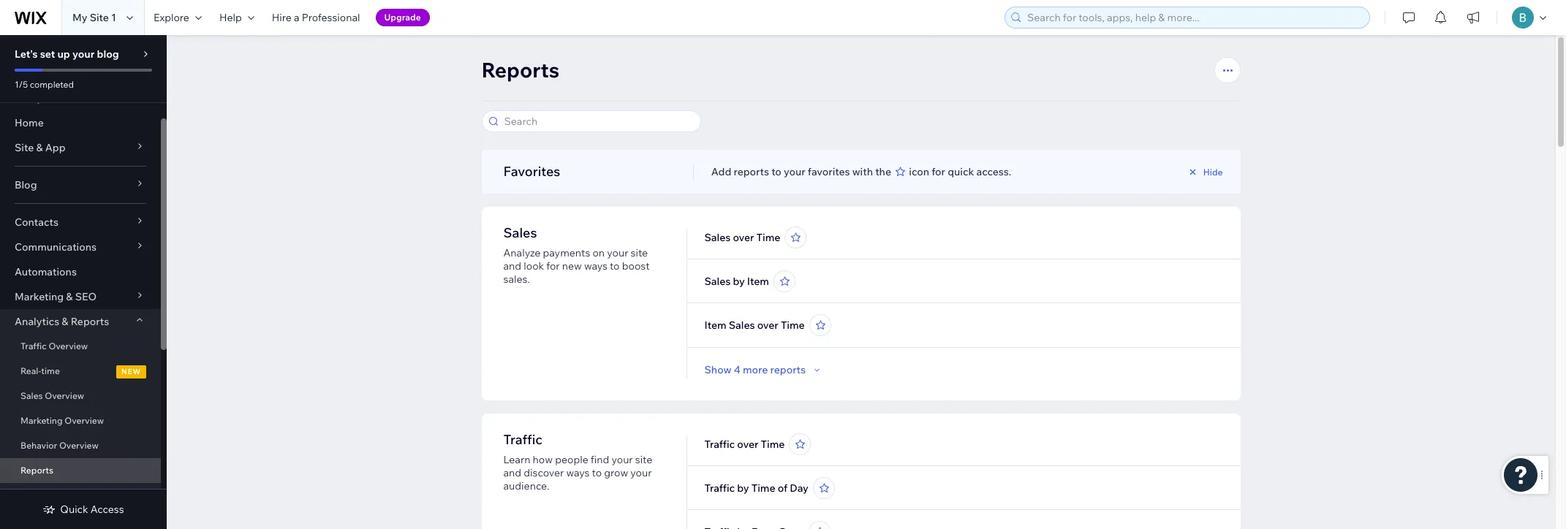 Task type: locate. For each thing, give the bounding box(es) containing it.
show
[[705, 363, 732, 377]]

time
[[757, 231, 781, 244], [781, 319, 805, 332], [761, 438, 785, 451], [752, 482, 776, 495]]

marketing
[[15, 290, 64, 303], [20, 415, 63, 426]]

1 vertical spatial by
[[737, 482, 749, 495]]

0 vertical spatial to
[[772, 165, 782, 178]]

contacts
[[15, 216, 58, 229]]

over
[[733, 231, 754, 244], [757, 319, 779, 332], [737, 438, 759, 451]]

sales
[[503, 224, 537, 241], [705, 231, 731, 244], [705, 275, 731, 288], [729, 319, 755, 332], [20, 390, 43, 401]]

for
[[932, 165, 946, 178], [546, 260, 560, 273]]

marketing up behavior
[[20, 415, 63, 426]]

traffic down analytics
[[20, 341, 47, 352]]

overview up marketing overview
[[45, 390, 84, 401]]

site
[[631, 246, 648, 260], [635, 453, 652, 467]]

to left favorites at the right top
[[772, 165, 782, 178]]

& inside popup button
[[66, 290, 73, 303]]

help
[[219, 11, 242, 24]]

marketing up analytics
[[15, 290, 64, 303]]

1 vertical spatial &
[[66, 290, 73, 303]]

quick
[[948, 165, 974, 178]]

reports
[[482, 57, 560, 83], [71, 315, 109, 328], [20, 465, 53, 476]]

overview inside 'link'
[[49, 341, 88, 352]]

quick access
[[60, 503, 124, 516]]

by for traffic
[[737, 482, 749, 495]]

by left of
[[737, 482, 749, 495]]

marketing overview
[[20, 415, 104, 426]]

overview
[[49, 341, 88, 352], [45, 390, 84, 401], [65, 415, 104, 426], [59, 440, 99, 451]]

0 horizontal spatial site
[[15, 141, 34, 154]]

1 vertical spatial marketing
[[20, 415, 63, 426]]

behavior
[[20, 440, 57, 451]]

sales down real-
[[20, 390, 43, 401]]

reports link
[[0, 458, 161, 483]]

1 vertical spatial site
[[15, 141, 34, 154]]

1/5 completed
[[15, 79, 74, 90]]

overview down marketing overview "link"
[[59, 440, 99, 451]]

up
[[57, 48, 70, 61]]

and inside traffic learn how people find your site and discover ways to grow your audience.
[[503, 467, 521, 480]]

0 vertical spatial reports
[[734, 165, 769, 178]]

traffic up learn
[[503, 431, 543, 448]]

item up show
[[705, 319, 727, 332]]

site right on
[[631, 246, 648, 260]]

to inside the sales analyze payments on your site and look for new ways to boost sales.
[[610, 260, 620, 273]]

& left app
[[36, 141, 43, 154]]

site inside the sales analyze payments on your site and look for new ways to boost sales.
[[631, 246, 648, 260]]

sales.
[[503, 273, 530, 286]]

of
[[778, 482, 788, 495]]

sales inside the sales analyze payments on your site and look for new ways to boost sales.
[[503, 224, 537, 241]]

2 vertical spatial &
[[62, 315, 68, 328]]

to right on
[[610, 260, 620, 273]]

item sales over time
[[705, 319, 805, 332]]

overview down "analytics & reports"
[[49, 341, 88, 352]]

1 horizontal spatial to
[[610, 260, 620, 273]]

1 horizontal spatial site
[[90, 11, 109, 24]]

site left 1
[[90, 11, 109, 24]]

& left seo
[[66, 290, 73, 303]]

1 horizontal spatial reports
[[770, 363, 806, 377]]

reports right "add"
[[734, 165, 769, 178]]

your
[[72, 48, 95, 61], [784, 165, 806, 178], [607, 246, 628, 260], [612, 453, 633, 467], [631, 467, 652, 480]]

site
[[90, 11, 109, 24], [15, 141, 34, 154]]

1 vertical spatial site
[[635, 453, 652, 467]]

site & app button
[[0, 135, 161, 160]]

time up the show 4 more reports button on the bottom of the page
[[781, 319, 805, 332]]

blog
[[97, 48, 119, 61]]

0 horizontal spatial item
[[705, 319, 727, 332]]

2 vertical spatial reports
[[20, 465, 53, 476]]

marketing inside "link"
[[20, 415, 63, 426]]

sales up sales by item
[[705, 231, 731, 244]]

0 vertical spatial and
[[503, 260, 521, 273]]

boost
[[622, 260, 650, 273]]

overview for behavior overview
[[59, 440, 99, 451]]

site down home in the top of the page
[[15, 141, 34, 154]]

and left look
[[503, 260, 521, 273]]

quick
[[60, 503, 88, 516]]

to
[[772, 165, 782, 178], [610, 260, 620, 273], [592, 467, 602, 480]]

time left of
[[752, 482, 776, 495]]

1 horizontal spatial reports
[[71, 315, 109, 328]]

reports inside reports link
[[20, 465, 53, 476]]

analyze
[[503, 246, 541, 260]]

Search for tools, apps, help & more... field
[[1023, 7, 1365, 28]]

traffic for traffic over time
[[705, 438, 735, 451]]

your inside the sales analyze payments on your site and look for new ways to boost sales.
[[607, 246, 628, 260]]

for left new
[[546, 260, 560, 273]]

favorites
[[503, 163, 560, 180]]

1 vertical spatial reports
[[71, 315, 109, 328]]

ways inside traffic learn how people find your site and discover ways to grow your audience.
[[566, 467, 590, 480]]

& inside dropdown button
[[62, 315, 68, 328]]

my
[[72, 11, 87, 24]]

sales down sales by item
[[729, 319, 755, 332]]

and
[[503, 260, 521, 273], [503, 467, 521, 480]]

site right grow
[[635, 453, 652, 467]]

access.
[[977, 165, 1012, 178]]

over up sales by item
[[733, 231, 754, 244]]

home
[[15, 116, 44, 129]]

1 vertical spatial for
[[546, 260, 560, 273]]

marketing for marketing overview
[[20, 415, 63, 426]]

your right on
[[607, 246, 628, 260]]

traffic inside traffic learn how people find your site and discover ways to grow your audience.
[[503, 431, 543, 448]]

1 vertical spatial reports
[[770, 363, 806, 377]]

for right icon on the right of page
[[932, 165, 946, 178]]

overview inside "link"
[[65, 415, 104, 426]]

traffic inside 'link'
[[20, 341, 47, 352]]

& for analytics
[[62, 315, 68, 328]]

by down sales over time
[[733, 275, 745, 288]]

your right up
[[72, 48, 95, 61]]

marketing inside popup button
[[15, 290, 64, 303]]

time up sales by item
[[757, 231, 781, 244]]

2 and from the top
[[503, 467, 521, 480]]

traffic overview
[[20, 341, 88, 352]]

0 vertical spatial by
[[733, 275, 745, 288]]

time up of
[[761, 438, 785, 451]]

0 horizontal spatial reports
[[20, 465, 53, 476]]

2 horizontal spatial reports
[[482, 57, 560, 83]]

1 and from the top
[[503, 260, 521, 273]]

& down marketing & seo
[[62, 315, 68, 328]]

& inside "popup button"
[[36, 141, 43, 154]]

0 vertical spatial over
[[733, 231, 754, 244]]

1 vertical spatial item
[[705, 319, 727, 332]]

analytics & reports button
[[0, 309, 161, 334]]

time for sales over time
[[757, 231, 781, 244]]

over up traffic by time of day
[[737, 438, 759, 451]]

hire a professional
[[272, 11, 360, 24]]

reports right more
[[770, 363, 806, 377]]

2 vertical spatial to
[[592, 467, 602, 480]]

ways left find
[[566, 467, 590, 480]]

over for traffic
[[737, 438, 759, 451]]

traffic for traffic overview
[[20, 341, 47, 352]]

0 vertical spatial marketing
[[15, 290, 64, 303]]

0 vertical spatial site
[[631, 246, 648, 260]]

sales up analyze at the left of the page
[[503, 224, 537, 241]]

overview for traffic overview
[[49, 341, 88, 352]]

sales down sales over time
[[705, 275, 731, 288]]

sales inside sidebar element
[[20, 390, 43, 401]]

traffic up traffic by time of day
[[705, 438, 735, 451]]

time for traffic over time
[[761, 438, 785, 451]]

1 vertical spatial and
[[503, 467, 521, 480]]

item
[[747, 275, 769, 288], [705, 319, 727, 332]]

traffic down traffic over time
[[705, 482, 735, 495]]

favorites
[[808, 165, 850, 178]]

2 vertical spatial over
[[737, 438, 759, 451]]

1 vertical spatial ways
[[566, 467, 590, 480]]

app
[[45, 141, 66, 154]]

0 vertical spatial for
[[932, 165, 946, 178]]

1 horizontal spatial item
[[747, 275, 769, 288]]

show 4 more reports
[[705, 363, 806, 377]]

and left discover
[[503, 467, 521, 480]]

0 vertical spatial &
[[36, 141, 43, 154]]

1
[[111, 11, 116, 24]]

to left grow
[[592, 467, 602, 480]]

find
[[591, 453, 609, 467]]

overview down sales overview link
[[65, 415, 104, 426]]

over up the show 4 more reports button on the bottom of the page
[[757, 319, 779, 332]]

reports
[[734, 165, 769, 178], [770, 363, 806, 377]]

1 vertical spatial to
[[610, 260, 620, 273]]

hide
[[1203, 166, 1223, 177]]

site & app
[[15, 141, 66, 154]]

0 vertical spatial ways
[[584, 260, 608, 273]]

ways right new
[[584, 260, 608, 273]]

sales overview link
[[0, 384, 161, 409]]

your right grow
[[631, 467, 652, 480]]

item up item sales over time
[[747, 275, 769, 288]]

time for traffic by time of day
[[752, 482, 776, 495]]

0 horizontal spatial to
[[592, 467, 602, 480]]

by
[[733, 275, 745, 288], [737, 482, 749, 495]]

how
[[533, 453, 553, 467]]

0 horizontal spatial for
[[546, 260, 560, 273]]

blog
[[15, 178, 37, 192]]



Task type: vqa. For each thing, say whether or not it's contained in the screenshot.
loyalty to the top
no



Task type: describe. For each thing, give the bounding box(es) containing it.
let's set up your blog
[[15, 48, 119, 61]]

learn
[[503, 453, 530, 467]]

& for site
[[36, 141, 43, 154]]

reports inside analytics & reports dropdown button
[[71, 315, 109, 328]]

sales analyze payments on your site and look for new ways to boost sales.
[[503, 224, 650, 286]]

hide button
[[1186, 165, 1223, 178]]

quick access button
[[43, 503, 124, 516]]

traffic over time
[[705, 438, 785, 451]]

1 horizontal spatial for
[[932, 165, 946, 178]]

icon for quick access.
[[907, 165, 1012, 178]]

icon
[[909, 165, 929, 178]]

blog button
[[0, 173, 161, 197]]

upgrade button
[[376, 9, 430, 26]]

more
[[743, 363, 768, 377]]

set
[[40, 48, 55, 61]]

people
[[555, 453, 588, 467]]

communications button
[[0, 235, 161, 260]]

explore
[[154, 11, 189, 24]]

sales over time
[[705, 231, 781, 244]]

traffic by time of day
[[705, 482, 809, 495]]

analytics & reports
[[15, 315, 109, 328]]

your left favorites at the right top
[[784, 165, 806, 178]]

let's
[[15, 48, 38, 61]]

hire a professional link
[[263, 0, 369, 35]]

to inside traffic learn how people find your site and discover ways to grow your audience.
[[592, 467, 602, 480]]

grow
[[604, 467, 628, 480]]

the
[[875, 165, 891, 178]]

behavior overview
[[20, 440, 99, 451]]

automations link
[[0, 260, 161, 284]]

home link
[[0, 110, 161, 135]]

over for sales
[[733, 231, 754, 244]]

0 vertical spatial item
[[747, 275, 769, 288]]

marketing & seo
[[15, 290, 97, 303]]

real-time
[[20, 366, 60, 377]]

0 vertical spatial reports
[[482, 57, 560, 83]]

seo
[[75, 290, 97, 303]]

with
[[852, 165, 873, 178]]

2 horizontal spatial to
[[772, 165, 782, 178]]

setup
[[15, 91, 44, 105]]

overview for marketing overview
[[65, 415, 104, 426]]

and inside the sales analyze payments on your site and look for new ways to boost sales.
[[503, 260, 521, 273]]

real-
[[20, 366, 41, 377]]

& for marketing
[[66, 290, 73, 303]]

site inside traffic learn how people find your site and discover ways to grow your audience.
[[635, 453, 652, 467]]

your right find
[[612, 453, 633, 467]]

communications
[[15, 241, 97, 254]]

sales by item
[[705, 275, 769, 288]]

traffic for traffic by time of day
[[705, 482, 735, 495]]

0 horizontal spatial reports
[[734, 165, 769, 178]]

help button
[[211, 0, 263, 35]]

traffic overview link
[[0, 334, 161, 359]]

analytics
[[15, 315, 59, 328]]

contacts button
[[0, 210, 161, 235]]

look
[[524, 260, 544, 273]]

marketing & seo button
[[0, 284, 161, 309]]

your inside sidebar element
[[72, 48, 95, 61]]

ways inside the sales analyze payments on your site and look for new ways to boost sales.
[[584, 260, 608, 273]]

1 vertical spatial over
[[757, 319, 779, 332]]

show 4 more reports button
[[705, 363, 823, 377]]

site inside "popup button"
[[15, 141, 34, 154]]

my site 1
[[72, 11, 116, 24]]

by for sales
[[733, 275, 745, 288]]

automations
[[15, 265, 77, 279]]

time
[[41, 366, 60, 377]]

behavior overview link
[[0, 434, 161, 458]]

for inside the sales analyze payments on your site and look for new ways to boost sales.
[[546, 260, 560, 273]]

completed
[[30, 79, 74, 90]]

sales for sales analyze payments on your site and look for new ways to boost sales.
[[503, 224, 537, 241]]

professional
[[302, 11, 360, 24]]

overview for sales overview
[[45, 390, 84, 401]]

0 vertical spatial site
[[90, 11, 109, 24]]

discover
[[524, 467, 564, 480]]

traffic for traffic learn how people find your site and discover ways to grow your audience.
[[503, 431, 543, 448]]

add
[[711, 165, 731, 178]]

marketing for marketing & seo
[[15, 290, 64, 303]]

new
[[121, 367, 141, 377]]

hire
[[272, 11, 292, 24]]

Search field
[[500, 111, 696, 132]]

new
[[562, 260, 582, 273]]

sales for sales by item
[[705, 275, 731, 288]]

add reports to your favorites with the
[[711, 165, 894, 178]]

1/5
[[15, 79, 28, 90]]

on
[[593, 246, 605, 260]]

sidebar element
[[0, 35, 167, 529]]

setup link
[[0, 86, 161, 110]]

upgrade
[[384, 12, 421, 23]]

access
[[91, 503, 124, 516]]

marketing overview link
[[0, 409, 161, 434]]

sales for sales over time
[[705, 231, 731, 244]]

sales for sales overview
[[20, 390, 43, 401]]

4
[[734, 363, 741, 377]]

day
[[790, 482, 809, 495]]

traffic learn how people find your site and discover ways to grow your audience.
[[503, 431, 652, 493]]

a
[[294, 11, 300, 24]]

payments
[[543, 246, 590, 260]]

sales overview
[[20, 390, 84, 401]]

audience.
[[503, 480, 549, 493]]



